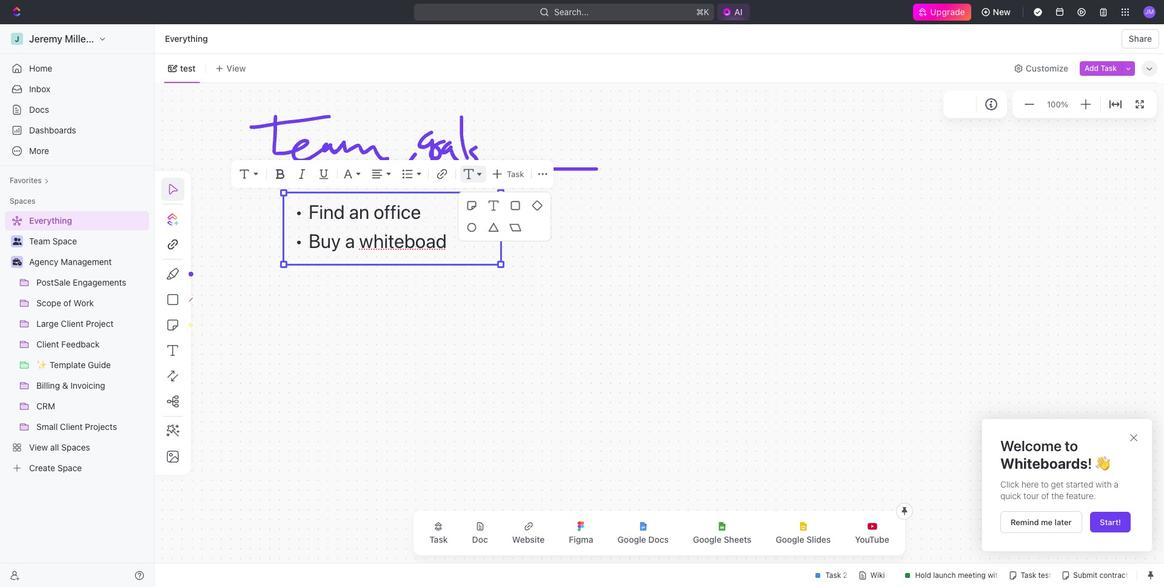 Task type: vqa. For each thing, say whether or not it's contained in the screenshot.
Billing & Invoicing
yes



Task type: describe. For each thing, give the bounding box(es) containing it.
add task
[[1086, 63, 1118, 73]]

google for google sheets
[[693, 535, 722, 545]]

× button
[[1130, 428, 1139, 445]]

ai button
[[718, 4, 750, 21]]

postsale
[[36, 277, 71, 288]]

all
[[50, 442, 59, 453]]

agency management
[[29, 257, 112, 267]]

0 vertical spatial everything link
[[162, 32, 211, 46]]

google slides
[[776, 535, 831, 545]]

jeremy miller's workspace
[[29, 33, 150, 44]]

a inside click here to get started with a quick tour of the feature.
[[1115, 479, 1119, 489]]

more
[[29, 146, 49, 156]]

with
[[1096, 479, 1113, 489]]

slides
[[807, 535, 831, 545]]

1 horizontal spatial everything
[[165, 33, 208, 44]]

welcome
[[1001, 437, 1063, 454]]

billing & invoicing
[[36, 380, 105, 391]]

large client project
[[36, 319, 114, 329]]

view for view
[[227, 63, 246, 73]]

start!
[[1101, 517, 1122, 527]]

docs inside "link"
[[29, 104, 49, 115]]

everything inside sidebar navigation
[[29, 215, 72, 226]]

tour
[[1024, 491, 1040, 501]]

of inside click here to get started with a quick tour of the feature.
[[1042, 491, 1050, 501]]

create space link
[[5, 459, 147, 478]]

share
[[1130, 33, 1153, 44]]

google sheets
[[693, 535, 752, 545]]

upgrade
[[931, 7, 966, 17]]

jeremy miller's workspace, , element
[[11, 33, 23, 45]]

1 horizontal spatial task button
[[489, 166, 527, 183]]

youtube button
[[846, 515, 900, 552]]

dropdown menu image
[[415, 166, 424, 183]]

google for google docs
[[618, 535, 647, 545]]

upgrade link
[[914, 4, 972, 21]]

google sheets button
[[684, 515, 762, 552]]

crm
[[36, 401, 55, 411]]

home link
[[5, 59, 149, 78]]

buy
[[309, 229, 341, 252]]

user group image
[[12, 238, 22, 245]]

team space link
[[29, 232, 147, 251]]

miller's
[[65, 33, 98, 44]]

⌘k
[[697, 7, 710, 17]]

dashboards link
[[5, 121, 149, 140]]

find an office buy a whiteboad
[[309, 200, 447, 252]]

scope of work
[[36, 298, 94, 308]]

jeremy
[[29, 33, 62, 44]]

view all spaces link
[[5, 438, 147, 457]]

started
[[1067, 479, 1094, 489]]

1 vertical spatial everything link
[[5, 211, 147, 231]]

workspace
[[100, 33, 150, 44]]

engagements
[[73, 277, 126, 288]]

doc button
[[463, 515, 498, 552]]

favorites button
[[5, 174, 54, 188]]

agency management link
[[29, 252, 147, 272]]

add
[[1086, 63, 1100, 73]]

tree inside sidebar navigation
[[5, 211, 149, 478]]

&
[[62, 380, 68, 391]]

business time image
[[12, 258, 22, 266]]

!
[[1089, 455, 1093, 472]]

×
[[1130, 428, 1139, 445]]

new
[[994, 7, 1011, 17]]

google slides button
[[767, 515, 841, 552]]

feature.
[[1067, 491, 1097, 501]]

large
[[36, 319, 59, 329]]

small client projects link
[[36, 417, 147, 437]]

crm link
[[36, 397, 147, 416]]

100%
[[1048, 99, 1069, 109]]

to inside click here to get started with a quick tour of the feature.
[[1042, 479, 1050, 489]]

remind
[[1011, 517, 1040, 527]]

task inside button
[[1101, 63, 1118, 73]]

view button
[[211, 60, 250, 77]]

later
[[1055, 517, 1073, 527]]

scope
[[36, 298, 61, 308]]

me
[[1042, 517, 1053, 527]]

view button
[[211, 54, 250, 83]]

j
[[15, 34, 19, 43]]

project
[[86, 319, 114, 329]]

billing & invoicing link
[[36, 376, 147, 396]]

google for google slides
[[776, 535, 805, 545]]

test
[[180, 63, 196, 73]]

dashboards
[[29, 125, 76, 135]]



Task type: locate. For each thing, give the bounding box(es) containing it.
work
[[74, 298, 94, 308]]

view inside button
[[227, 63, 246, 73]]

0 vertical spatial task button
[[489, 166, 527, 183]]

0 vertical spatial everything
[[165, 33, 208, 44]]

new button
[[977, 2, 1019, 22]]

docs inside button
[[649, 535, 669, 545]]

of inside sidebar navigation
[[63, 298, 71, 308]]

figma button
[[560, 515, 603, 552]]

spaces down 'favorites'
[[10, 197, 35, 206]]

to
[[1066, 437, 1079, 454], [1042, 479, 1050, 489]]

to up whiteboards
[[1066, 437, 1079, 454]]

spaces inside "link"
[[61, 442, 90, 453]]

team space
[[29, 236, 77, 246]]

dialog containing ×
[[983, 419, 1153, 551]]

google right figma
[[618, 535, 647, 545]]

create
[[29, 463, 55, 473]]

0 vertical spatial of
[[63, 298, 71, 308]]

to left get
[[1042, 479, 1050, 489]]

spaces
[[10, 197, 35, 206], [61, 442, 90, 453]]

1 vertical spatial view
[[29, 442, 48, 453]]

0 vertical spatial space
[[53, 236, 77, 246]]

of left work
[[63, 298, 71, 308]]

whiteboards
[[1001, 455, 1089, 472]]

more button
[[5, 141, 149, 161]]

space for create space
[[57, 463, 82, 473]]

1 google from the left
[[618, 535, 647, 545]]

agency
[[29, 257, 58, 267]]

click
[[1001, 479, 1020, 489]]

0 horizontal spatial task button
[[420, 515, 458, 552]]

search...
[[555, 7, 589, 17]]

a
[[345, 229, 355, 252], [1115, 479, 1119, 489]]

client for small
[[60, 422, 83, 432]]

quick
[[1001, 491, 1022, 501]]

0 vertical spatial spaces
[[10, 197, 35, 206]]

✨
[[36, 360, 47, 370]]

website
[[513, 535, 545, 545]]

0 vertical spatial a
[[345, 229, 355, 252]]

everything link up test
[[162, 32, 211, 46]]

view left all
[[29, 442, 48, 453]]

sheets
[[724, 535, 752, 545]]

client up view all spaces "link"
[[60, 422, 83, 432]]

a inside find an office buy a whiteboad
[[345, 229, 355, 252]]

0 horizontal spatial spaces
[[10, 197, 35, 206]]

billing
[[36, 380, 60, 391]]

google
[[618, 535, 647, 545], [693, 535, 722, 545], [776, 535, 805, 545]]

space down view all spaces "link"
[[57, 463, 82, 473]]

favorites
[[10, 176, 42, 185]]

whiteboad
[[359, 229, 447, 252]]

google left slides
[[776, 535, 805, 545]]

sidebar navigation
[[0, 24, 157, 587]]

0 vertical spatial view
[[227, 63, 246, 73]]

space for team space
[[53, 236, 77, 246]]

1 vertical spatial of
[[1042, 491, 1050, 501]]

0 horizontal spatial everything
[[29, 215, 72, 226]]

a right buy
[[345, 229, 355, 252]]

spaces down small client projects
[[61, 442, 90, 453]]

space
[[53, 236, 77, 246], [57, 463, 82, 473]]

home
[[29, 63, 52, 73]]

1 horizontal spatial spaces
[[61, 442, 90, 453]]

the
[[1052, 491, 1065, 501]]

guide
[[88, 360, 111, 370]]

jm
[[1146, 8, 1155, 15]]

1 vertical spatial everything
[[29, 215, 72, 226]]

management
[[61, 257, 112, 267]]

add task button
[[1081, 61, 1122, 76]]

customize button
[[1011, 60, 1073, 77]]

1 horizontal spatial google
[[693, 535, 722, 545]]

tree
[[5, 211, 149, 478]]

docs link
[[5, 100, 149, 120]]

0 vertical spatial task
[[1101, 63, 1118, 73]]

0 vertical spatial to
[[1066, 437, 1079, 454]]

1 horizontal spatial a
[[1115, 479, 1119, 489]]

tree containing everything
[[5, 211, 149, 478]]

find
[[309, 200, 345, 223]]

website button
[[503, 515, 555, 552]]

start! button
[[1091, 512, 1132, 533]]

of
[[63, 298, 71, 308], [1042, 491, 1050, 501]]

postsale engagements
[[36, 277, 126, 288]]

1 vertical spatial client
[[36, 339, 59, 349]]

share button
[[1122, 29, 1160, 49]]

of left the
[[1042, 491, 1050, 501]]

✨ template guide
[[36, 360, 111, 370]]

0 horizontal spatial view
[[29, 442, 48, 453]]

view all spaces
[[29, 442, 90, 453]]

client down large
[[36, 339, 59, 349]]

0 horizontal spatial to
[[1042, 479, 1050, 489]]

google docs button
[[608, 515, 679, 552]]

0 horizontal spatial docs
[[29, 104, 49, 115]]

inbox
[[29, 84, 50, 94]]

1 horizontal spatial of
[[1042, 491, 1050, 501]]

team
[[29, 236, 50, 246]]

space up agency management
[[53, 236, 77, 246]]

youtube
[[856, 535, 890, 545]]

create space
[[29, 463, 82, 473]]

0 horizontal spatial task
[[430, 535, 448, 545]]

0 vertical spatial client
[[61, 319, 84, 329]]

a right with
[[1115, 479, 1119, 489]]

0 horizontal spatial a
[[345, 229, 355, 252]]

1 vertical spatial to
[[1042, 479, 1050, 489]]

view right test
[[227, 63, 246, 73]]

view inside "link"
[[29, 442, 48, 453]]

1 vertical spatial docs
[[649, 535, 669, 545]]

everything
[[165, 33, 208, 44], [29, 215, 72, 226]]

get
[[1052, 479, 1064, 489]]

google left the sheets at the bottom right of page
[[693, 535, 722, 545]]

0 horizontal spatial google
[[618, 535, 647, 545]]

2 horizontal spatial task
[[1101, 63, 1118, 73]]

2 horizontal spatial google
[[776, 535, 805, 545]]

1 horizontal spatial to
[[1066, 437, 1079, 454]]

2 google from the left
[[693, 535, 722, 545]]

scope of work link
[[36, 294, 147, 313]]

task button
[[489, 166, 527, 183], [420, 515, 458, 552]]

customize
[[1027, 63, 1069, 73]]

test link
[[178, 60, 196, 77]]

here
[[1022, 479, 1040, 489]]

dialog
[[983, 419, 1153, 551]]

✨ template guide link
[[36, 356, 147, 375]]

jm button
[[1141, 2, 1160, 22]]

1 vertical spatial a
[[1115, 479, 1119, 489]]

projects
[[85, 422, 117, 432]]

1 horizontal spatial everything link
[[162, 32, 211, 46]]

0 horizontal spatial of
[[63, 298, 71, 308]]

everything link up team space link at the top
[[5, 211, 147, 231]]

1 vertical spatial task
[[507, 169, 524, 179]]

client feedback link
[[36, 335, 147, 354]]

100% button
[[1045, 97, 1071, 111]]

doc
[[472, 535, 488, 545]]

2 vertical spatial client
[[60, 422, 83, 432]]

remind me later button
[[1001, 511, 1083, 533]]

1 vertical spatial space
[[57, 463, 82, 473]]

postsale engagements link
[[36, 273, 147, 292]]

client inside "link"
[[36, 339, 59, 349]]

invoicing
[[71, 380, 105, 391]]

inbox link
[[5, 79, 149, 99]]

figma
[[569, 535, 594, 545]]

feedback
[[61, 339, 100, 349]]

to inside welcome to whiteboards ! 👋
[[1066, 437, 1079, 454]]

1 vertical spatial spaces
[[61, 442, 90, 453]]

client
[[61, 319, 84, 329], [36, 339, 59, 349], [60, 422, 83, 432]]

1 horizontal spatial view
[[227, 63, 246, 73]]

remind me later
[[1011, 517, 1073, 527]]

everything up 'team space'
[[29, 215, 72, 226]]

1 horizontal spatial task
[[507, 169, 524, 179]]

0 horizontal spatial everything link
[[5, 211, 147, 231]]

3 google from the left
[[776, 535, 805, 545]]

view for view all spaces
[[29, 442, 48, 453]]

0 vertical spatial docs
[[29, 104, 49, 115]]

an
[[349, 200, 370, 223]]

welcome to whiteboards ! 👋
[[1001, 437, 1111, 472]]

client for large
[[61, 319, 84, 329]]

template
[[50, 360, 86, 370]]

client up the client feedback
[[61, 319, 84, 329]]

everything up test
[[165, 33, 208, 44]]

1 vertical spatial task button
[[420, 515, 458, 552]]

2 vertical spatial task
[[430, 535, 448, 545]]

1 horizontal spatial docs
[[649, 535, 669, 545]]



